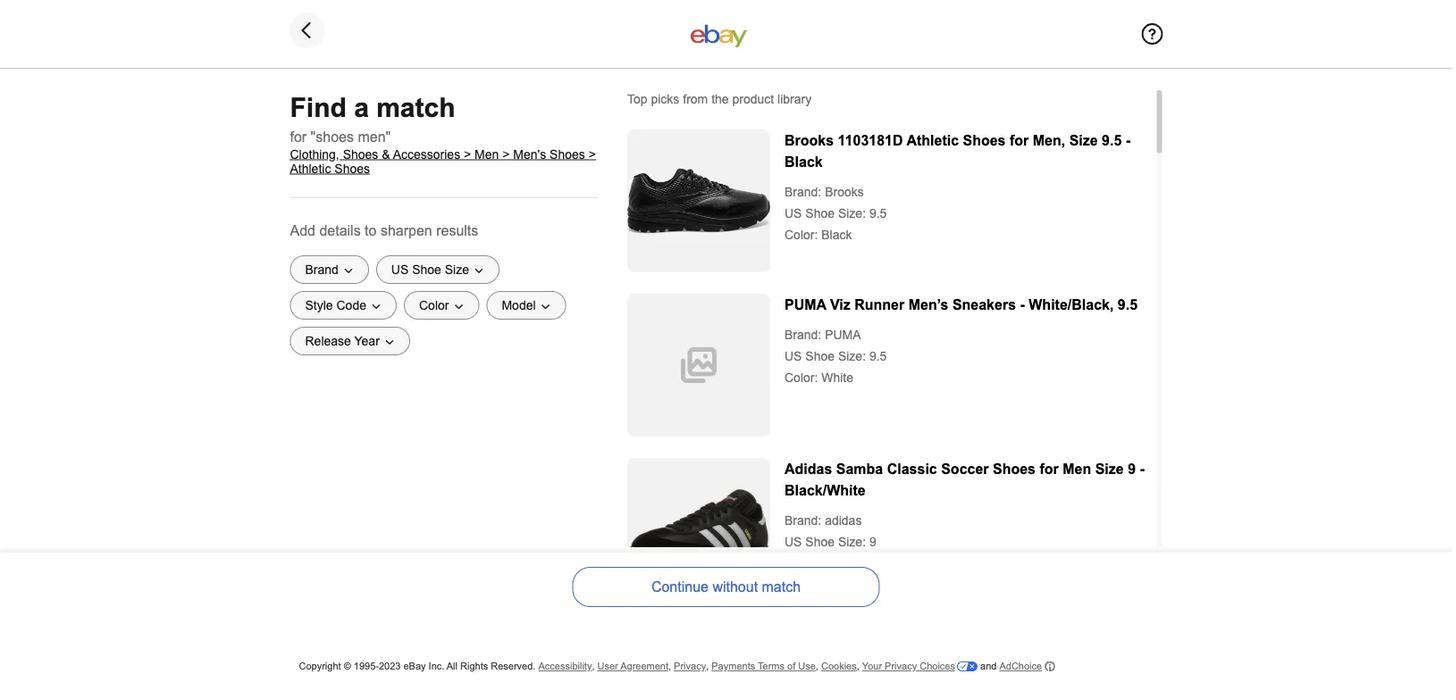 Task type: locate. For each thing, give the bounding box(es) containing it.
for left men,
[[1010, 132, 1029, 148]]

0 vertical spatial color:
[[784, 228, 818, 242]]

brand: inside brand: adidas us shoe size: 9
[[784, 514, 821, 528]]

accessories
[[393, 148, 461, 161]]

1 horizontal spatial for
[[1010, 132, 1029, 148]]

9.5 inside brand: puma us shoe size: 9.5 color: white
[[869, 350, 887, 363]]

2 vertical spatial brand:
[[784, 514, 821, 528]]

library
[[777, 92, 811, 106]]

shoe inside brand: adidas us shoe size: 9
[[805, 535, 835, 549]]

shoe
[[805, 207, 835, 220], [805, 350, 835, 363], [805, 535, 835, 549]]

2 horizontal spatial -
[[1140, 461, 1145, 477]]

men
[[475, 148, 499, 161], [1063, 461, 1091, 477]]

user agreement link
[[598, 662, 669, 673]]

size: inside brand: puma us shoe size: 9.5 color: white
[[838, 350, 866, 363]]

athletic down clothing,
[[290, 162, 331, 176]]

1 vertical spatial shoe
[[805, 350, 835, 363]]

brooks
[[784, 132, 834, 148], [825, 185, 864, 199]]

0 horizontal spatial privacy
[[674, 662, 706, 673]]

, left user
[[592, 662, 595, 673]]

to
[[365, 223, 377, 239]]

1 vertical spatial black
[[821, 228, 852, 242]]

match inside find a match for "shoes men" clothing, shoes & accessories > men > men's shoes > athletic shoes
[[377, 93, 456, 123]]

brooks inside brand: brooks us shoe size: 9.5 color: black
[[825, 185, 864, 199]]

men inside find a match for "shoes men" clothing, shoes & accessories > men > men's shoes > athletic shoes
[[475, 148, 499, 161]]

size: inside brand: brooks us shoe size: 9.5 color: black
[[838, 207, 866, 220]]

0 vertical spatial athletic
[[906, 132, 959, 148]]

size: up white
[[838, 350, 866, 363]]

puma viz runner men's sneakers - white/black, 9.5
[[784, 297, 1138, 313]]

0 vertical spatial men
[[475, 148, 499, 161]]

1 vertical spatial match
[[762, 580, 801, 596]]

color: inside brand: brooks us shoe size: 9.5 color: black
[[784, 228, 818, 242]]

athletic
[[906, 132, 959, 148], [290, 162, 331, 176]]

2 shoe from the top
[[805, 350, 835, 363]]

0 vertical spatial brand:
[[784, 185, 821, 199]]

us inside brand: puma us shoe size: 9.5 color: white
[[784, 350, 802, 363]]

1 horizontal spatial men
[[1063, 461, 1091, 477]]

-
[[1126, 132, 1131, 148], [1020, 297, 1025, 313], [1140, 461, 1145, 477]]

2 horizontal spatial >
[[589, 148, 596, 161]]

your privacy choices link
[[863, 662, 978, 673]]

0 vertical spatial 9
[[1128, 461, 1136, 477]]

the
[[711, 92, 729, 106]]

classic
[[887, 461, 937, 477]]

inc.
[[429, 662, 445, 673]]

match for a
[[377, 93, 456, 123]]

3 , from the left
[[706, 662, 709, 673]]

black up viz
[[821, 228, 852, 242]]

shoes
[[963, 132, 1006, 148], [343, 148, 378, 161], [550, 148, 585, 161], [335, 162, 370, 176], [993, 461, 1036, 477]]

us inside brand: brooks us shoe size: 9.5 color: black
[[784, 207, 802, 220]]

2 brand: from the top
[[784, 328, 821, 342]]

brooks inside brooks 1103181d athletic shoes for men, size 9.5 - black
[[784, 132, 834, 148]]

1 vertical spatial athletic
[[290, 162, 331, 176]]

1 brand: from the top
[[784, 185, 821, 199]]

1 horizontal spatial athletic
[[906, 132, 959, 148]]

1 vertical spatial color:
[[784, 371, 818, 385]]

shoes right soccer in the bottom of the page
[[993, 461, 1036, 477]]

0 vertical spatial -
[[1126, 132, 1131, 148]]

continue without match
[[652, 580, 801, 596]]

shoe inside brand: brooks us shoe size: 9.5 color: black
[[805, 207, 835, 220]]

>
[[464, 148, 471, 161], [503, 148, 510, 161], [589, 148, 596, 161]]

all
[[447, 662, 458, 673]]

brooks down the 1103181d
[[825, 185, 864, 199]]

size: for viz
[[838, 350, 866, 363]]

0 horizontal spatial -
[[1020, 297, 1025, 313]]

2 color: from the top
[[784, 371, 818, 385]]

0 horizontal spatial men
[[475, 148, 499, 161]]

black
[[784, 154, 823, 170], [821, 228, 852, 242]]

0 vertical spatial us
[[784, 207, 802, 220]]

1 vertical spatial size
[[1095, 461, 1124, 477]]

3 us from the top
[[784, 535, 802, 549]]

match up accessories
[[377, 93, 456, 123]]

0 horizontal spatial >
[[464, 148, 471, 161]]

1103181d
[[838, 132, 903, 148]]

0 horizontal spatial for
[[290, 129, 307, 145]]

black up brand: brooks us shoe size: 9.5 color: black on the top
[[784, 154, 823, 170]]

sneakers
[[952, 297, 1016, 313]]

black/white
[[784, 483, 866, 499]]

5 , from the left
[[857, 662, 860, 673]]

1 privacy from the left
[[674, 662, 706, 673]]

shoes inside adidas samba classic soccer shoes for men size 9 - black/white
[[993, 461, 1036, 477]]

1 vertical spatial size:
[[838, 350, 866, 363]]

color: inside brand: puma us shoe size: 9.5 color: white
[[784, 371, 818, 385]]

1 , from the left
[[592, 662, 595, 673]]

size: down the 1103181d
[[838, 207, 866, 220]]

0 vertical spatial brooks
[[784, 132, 834, 148]]

1 horizontal spatial -
[[1126, 132, 1131, 148]]

shoes left men,
[[963, 132, 1006, 148]]

shoe for puma viz runner men's sneakers - white/black, 9.5
[[805, 350, 835, 363]]

1 us from the top
[[784, 207, 802, 220]]

, left privacy link
[[669, 662, 671, 673]]

shoes right men's
[[550, 148, 585, 161]]

privacy right your
[[885, 662, 917, 673]]

0 vertical spatial black
[[784, 154, 823, 170]]

1 horizontal spatial match
[[762, 580, 801, 596]]

us for puma viz runner men's sneakers - white/black, 9.5
[[784, 350, 802, 363]]

, left "cookies"
[[816, 662, 819, 673]]

9.5 inside brand: brooks us shoe size: 9.5 color: black
[[869, 207, 887, 220]]

1 horizontal spatial >
[[503, 148, 510, 161]]

men inside adidas samba classic soccer shoes for men size 9 - black/white
[[1063, 461, 1091, 477]]

for
[[290, 129, 307, 145], [1010, 132, 1029, 148], [1040, 461, 1059, 477]]

1 vertical spatial brooks
[[825, 185, 864, 199]]

1 color: from the top
[[784, 228, 818, 242]]

2023
[[379, 662, 401, 673]]

privacy left payments
[[674, 662, 706, 673]]

> right accessories
[[464, 148, 471, 161]]

0 horizontal spatial match
[[377, 93, 456, 123]]

adchoice link
[[1000, 661, 1056, 674]]

continue without match button
[[573, 568, 880, 608]]

1 vertical spatial -
[[1020, 297, 1025, 313]]

match
[[377, 93, 456, 123], [762, 580, 801, 596]]

2 vertical spatial size:
[[838, 535, 866, 549]]

1 size: from the top
[[838, 207, 866, 220]]

> right men's
[[589, 148, 596, 161]]

brooks down "library" at the right top of the page
[[784, 132, 834, 148]]

2 size: from the top
[[838, 350, 866, 363]]

comment about your experience on this page. image
[[1142, 23, 1164, 45]]

find
[[290, 93, 347, 123]]

add details to sharpen results
[[290, 223, 479, 239]]

0 horizontal spatial 9
[[869, 535, 876, 549]]

reserved.
[[491, 662, 536, 673]]

shoe inside brand: puma us shoe size: 9.5 color: white
[[805, 350, 835, 363]]

add
[[290, 223, 316, 239]]

9.5 right men,
[[1102, 132, 1122, 148]]

match right 'without'
[[762, 580, 801, 596]]

1 vertical spatial men
[[1063, 461, 1091, 477]]

0 vertical spatial size
[[1069, 132, 1098, 148]]

us for brooks 1103181d athletic shoes for men, size 9.5 - black
[[784, 207, 802, 220]]

for up clothing,
[[290, 129, 307, 145]]

user
[[598, 662, 618, 673]]

2 vertical spatial shoe
[[805, 535, 835, 549]]

2 us from the top
[[784, 350, 802, 363]]

clothing,
[[290, 148, 339, 161]]

size
[[1069, 132, 1098, 148], [1095, 461, 1124, 477]]

adchoice
[[1000, 662, 1042, 673]]

1 > from the left
[[464, 148, 471, 161]]

color:
[[784, 228, 818, 242], [784, 371, 818, 385]]

adidas samba classic soccer shoes for men size 9 - black/white
[[784, 461, 1145, 499]]

size: inside brand: adidas us shoe size: 9
[[838, 535, 866, 549]]

without
[[713, 580, 758, 596]]

results
[[436, 223, 479, 239]]

size inside brooks 1103181d athletic shoes for men, size 9.5 - black
[[1069, 132, 1098, 148]]

3 shoe from the top
[[805, 535, 835, 549]]

for right soccer in the bottom of the page
[[1040, 461, 1059, 477]]

samba
[[836, 461, 883, 477]]

1 vertical spatial brand:
[[784, 328, 821, 342]]

copyright © 1995-2023 ebay inc. all rights reserved. accessibility , user agreement , privacy , payments terms of use , cookies , your privacy choices
[[299, 662, 956, 673]]

brand:
[[784, 185, 821, 199], [784, 328, 821, 342], [784, 514, 821, 528]]

and
[[981, 662, 997, 673]]

9 inside brand: adidas us shoe size: 9
[[869, 535, 876, 549]]

and adchoice
[[978, 662, 1042, 673]]

> left men's
[[503, 148, 510, 161]]

1 vertical spatial puma
[[825, 328, 861, 342]]

2 vertical spatial -
[[1140, 461, 1145, 477]]

puma down viz
[[825, 328, 861, 342]]

3 brand: from the top
[[784, 514, 821, 528]]

brand: inside brand: puma us shoe size: 9.5 color: white
[[784, 328, 821, 342]]

puma
[[784, 297, 826, 313], [825, 328, 861, 342]]

us
[[784, 207, 802, 220], [784, 350, 802, 363], [784, 535, 802, 549]]

0 vertical spatial puma
[[784, 297, 826, 313]]

9.5 down runner
[[869, 350, 887, 363]]

2 horizontal spatial for
[[1040, 461, 1059, 477]]

9.5
[[1102, 132, 1122, 148], [869, 207, 887, 220], [1118, 297, 1138, 313], [869, 350, 887, 363]]

9.5 down the 1103181d
[[869, 207, 887, 220]]

9.5 right white/black,
[[1118, 297, 1138, 313]]

brand: puma us shoe size: 9.5 color: white
[[784, 328, 887, 385]]

athletic right the 1103181d
[[906, 132, 959, 148]]

puma inside brand: puma us shoe size: 9.5 color: white
[[825, 328, 861, 342]]

size:
[[838, 207, 866, 220], [838, 350, 866, 363], [838, 535, 866, 549]]

9.5 inside brooks 1103181d athletic shoes for men, size 9.5 - black
[[1102, 132, 1122, 148]]

privacy link
[[674, 662, 706, 673]]

, left your
[[857, 662, 860, 673]]

1 shoe from the top
[[805, 207, 835, 220]]

&
[[382, 148, 390, 161]]

3 size: from the top
[[838, 535, 866, 549]]

, left payments
[[706, 662, 709, 673]]

1 vertical spatial us
[[784, 350, 802, 363]]

shoes down men"
[[343, 148, 378, 161]]

brand: inside brand: brooks us shoe size: 9.5 color: black
[[784, 185, 821, 199]]

adidas
[[825, 514, 862, 528]]

size: down adidas
[[838, 535, 866, 549]]

1 vertical spatial 9
[[869, 535, 876, 549]]

adidas
[[784, 461, 832, 477]]

privacy
[[674, 662, 706, 673], [885, 662, 917, 673]]

puma left viz
[[784, 297, 826, 313]]

match inside button
[[762, 580, 801, 596]]

payments
[[712, 662, 756, 673]]

brand: for brooks 1103181d athletic shoes for men, size 9.5 - black
[[784, 185, 821, 199]]

0 vertical spatial match
[[377, 93, 456, 123]]

9
[[1128, 461, 1136, 477], [869, 535, 876, 549]]

men's
[[908, 297, 948, 313]]

1 horizontal spatial 9
[[1128, 461, 1136, 477]]

0 horizontal spatial athletic
[[290, 162, 331, 176]]

1 horizontal spatial privacy
[[885, 662, 917, 673]]

0 vertical spatial shoe
[[805, 207, 835, 220]]

2 vertical spatial us
[[784, 535, 802, 549]]

black inside brand: brooks us shoe size: 9.5 color: black
[[821, 228, 852, 242]]

,
[[592, 662, 595, 673], [669, 662, 671, 673], [706, 662, 709, 673], [816, 662, 819, 673], [857, 662, 860, 673]]

0 vertical spatial size:
[[838, 207, 866, 220]]

clothing, shoes & accessories > men > men's shoes > athletic shoes button
[[290, 148, 599, 176]]



Task type: describe. For each thing, give the bounding box(es) containing it.
agreement
[[621, 662, 669, 673]]

9 inside adidas samba classic soccer shoes for men size 9 - black/white
[[1128, 461, 1136, 477]]

shoes inside brooks 1103181d athletic shoes for men, size 9.5 - black
[[963, 132, 1006, 148]]

product
[[732, 92, 774, 106]]

rights
[[460, 662, 488, 673]]

2 privacy from the left
[[885, 662, 917, 673]]

size inside adidas samba classic soccer shoes for men size 9 - black/white
[[1095, 461, 1124, 477]]

ebay
[[404, 662, 426, 673]]

from
[[683, 92, 708, 106]]

size: for 1103181d
[[838, 207, 866, 220]]

accessibility link
[[539, 662, 592, 673]]

terms
[[758, 662, 785, 673]]

2 > from the left
[[503, 148, 510, 161]]

of
[[788, 662, 796, 673]]

match for without
[[762, 580, 801, 596]]

continue
[[652, 580, 709, 596]]

brooks 1103181d athletic shoes for men, size 9.5 - black
[[784, 132, 1131, 170]]

athletic inside find a match for "shoes men" clothing, shoes & accessories > men > men's shoes > athletic shoes
[[290, 162, 331, 176]]

black inside brooks 1103181d athletic shoes for men, size 9.5 - black
[[784, 154, 823, 170]]

your
[[863, 662, 882, 673]]

for inside adidas samba classic soccer shoes for men size 9 - black/white
[[1040, 461, 1059, 477]]

for inside find a match for "shoes men" clothing, shoes & accessories > men > men's shoes > athletic shoes
[[290, 129, 307, 145]]

- inside adidas samba classic soccer shoes for men size 9 - black/white
[[1140, 461, 1145, 477]]

find a match for "shoes men" clothing, shoes & accessories > men > men's shoes > athletic shoes
[[290, 93, 596, 176]]

3 > from the left
[[589, 148, 596, 161]]

payments terms of use link
[[712, 662, 816, 673]]

use
[[799, 662, 816, 673]]

choices
[[920, 662, 956, 673]]

- inside brooks 1103181d athletic shoes for men, size 9.5 - black
[[1126, 132, 1131, 148]]

cookies link
[[822, 662, 857, 673]]

2 , from the left
[[669, 662, 671, 673]]

viz
[[830, 297, 850, 313]]

men"
[[358, 129, 391, 145]]

1995-
[[354, 662, 379, 673]]

details
[[320, 223, 361, 239]]

runner
[[854, 297, 904, 313]]

color: for brooks 1103181d athletic shoes for men, size 9.5 - black
[[784, 228, 818, 242]]

top picks from the product library
[[627, 92, 811, 106]]

copyright
[[299, 662, 341, 673]]

us inside brand: adidas us shoe size: 9
[[784, 535, 802, 549]]

shoe for brooks 1103181d athletic shoes for men, size 9.5 - black
[[805, 207, 835, 220]]

cookies
[[822, 662, 857, 673]]

4 , from the left
[[816, 662, 819, 673]]

men,
[[1033, 132, 1065, 148]]

top
[[627, 92, 647, 106]]

men's
[[513, 148, 546, 161]]

for inside brooks 1103181d athletic shoes for men, size 9.5 - black
[[1010, 132, 1029, 148]]

brand: for puma viz runner men's sneakers - white/black, 9.5
[[784, 328, 821, 342]]

"shoes
[[311, 129, 354, 145]]

©
[[344, 662, 351, 673]]

a
[[354, 93, 369, 123]]

white/black,
[[1029, 297, 1114, 313]]

white
[[821, 371, 853, 385]]

color: for puma viz runner men's sneakers - white/black, 9.5
[[784, 371, 818, 385]]

picks
[[651, 92, 679, 106]]

brand: adidas us shoe size: 9
[[784, 514, 876, 549]]

athletic inside brooks 1103181d athletic shoes for men, size 9.5 - black
[[906, 132, 959, 148]]

shoes down "shoes
[[335, 162, 370, 176]]

soccer
[[941, 461, 989, 477]]

accessibility
[[539, 662, 592, 673]]

sharpen
[[381, 223, 432, 239]]

brand: brooks us shoe size: 9.5 color: black
[[784, 185, 887, 242]]



Task type: vqa. For each thing, say whether or not it's contained in the screenshot.
10- in the top left of the page
no



